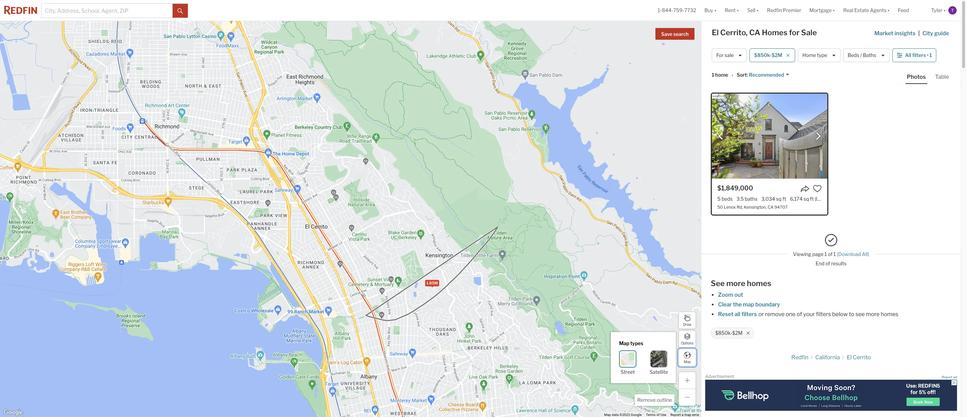 Task type: vqa. For each thing, say whether or not it's contained in the screenshot.
median days on market tab on the bottom of the page
no



Task type: locate. For each thing, give the bounding box(es) containing it.
1 horizontal spatial ca
[[768, 205, 774, 210]]

$850k- for remove $850k-$2m image at the right of the page
[[754, 52, 772, 58]]

sale
[[725, 52, 734, 58]]

submit search image
[[178, 8, 183, 14]]

0 horizontal spatial map
[[604, 414, 611, 417]]

0 horizontal spatial ft
[[783, 196, 787, 202]]

report ad
[[942, 376, 957, 380]]

6 ▾ from the left
[[944, 7, 946, 13]]

• right all
[[927, 52, 929, 58]]

of up 'end of results'
[[828, 251, 833, 257]]

out
[[735, 292, 743, 299]]

filters inside button
[[913, 52, 926, 58]]

map right the a at the bottom right of page
[[685, 414, 691, 417]]

0 vertical spatial $2m
[[772, 52, 783, 58]]

$2m left remove $850k-$2m image at the right of the page
[[772, 52, 783, 58]]

more up out
[[727, 279, 746, 288]]

cerrito
[[853, 355, 871, 361]]

1 horizontal spatial •
[[927, 52, 929, 58]]

1 ▾ from the left
[[715, 7, 717, 13]]

remove
[[765, 311, 785, 318]]

1 horizontal spatial $2m
[[772, 52, 783, 58]]

map
[[619, 341, 630, 347], [684, 360, 691, 364], [604, 414, 611, 417]]

map down options
[[684, 360, 691, 364]]

a
[[682, 414, 684, 417]]

remove $850k-$2m image
[[786, 53, 790, 57]]

$850k- up recommended
[[754, 52, 772, 58]]

1 horizontal spatial el
[[847, 355, 852, 361]]

5
[[718, 196, 721, 202]]

ca down 3,034
[[768, 205, 774, 210]]

remove $850k-$2m image
[[746, 331, 751, 336]]

for
[[789, 28, 800, 37]]

sell ▾
[[748, 7, 759, 13]]

map for map data ©2023 google
[[604, 414, 611, 417]]

filters right all
[[913, 52, 926, 58]]

of
[[828, 251, 833, 257], [826, 261, 830, 267], [797, 311, 802, 318], [657, 414, 660, 417]]

terms of use link
[[646, 414, 667, 417]]

favorite button image
[[813, 184, 822, 193]]

City, Address, School, Agent, ZIP search field
[[42, 4, 173, 18]]

sell ▾ button
[[748, 0, 759, 21]]

1 horizontal spatial ft
[[810, 196, 814, 202]]

home
[[803, 52, 816, 58]]

1 horizontal spatial more
[[866, 311, 880, 318]]

3 ▾ from the left
[[757, 7, 759, 13]]

homes up boundary
[[747, 279, 772, 288]]

sq up 94707 at right
[[776, 196, 782, 202]]

next button image
[[815, 133, 822, 140]]

1 horizontal spatial redfin
[[792, 355, 809, 361]]

sq for 6,174
[[804, 196, 809, 202]]

sq right 6,174
[[804, 196, 809, 202]]

2 horizontal spatial map
[[684, 360, 691, 364]]

ft
[[783, 196, 787, 202], [810, 196, 814, 202]]

1 vertical spatial more
[[866, 311, 880, 318]]

1 sq from the left
[[776, 196, 782, 202]]

beds / baths
[[848, 52, 877, 58]]

guide
[[935, 30, 949, 37]]

$850k-$2m for remove $850k-$2m icon
[[716, 331, 743, 336]]

1 vertical spatial ca
[[768, 205, 774, 210]]

photos
[[907, 74, 926, 80]]

$1,849,000
[[718, 185, 753, 192]]

rent ▾ button
[[725, 0, 739, 21]]

draw button
[[679, 312, 696, 329]]

report inside button
[[942, 376, 953, 380]]

1 vertical spatial el
[[847, 355, 852, 361]]

0 horizontal spatial •
[[732, 73, 733, 78]]

real estate agents ▾
[[844, 7, 890, 13]]

map inside button
[[684, 360, 691, 364]]

estate
[[855, 7, 869, 13]]

dialog
[[611, 332, 676, 384]]

▾ right sell
[[757, 7, 759, 13]]

1 ft from the left
[[783, 196, 787, 202]]

all
[[905, 52, 912, 58]]

2 sq from the left
[[804, 196, 809, 202]]

1 horizontal spatial map
[[619, 341, 630, 347]]

market insights link
[[875, 22, 916, 38]]

$2m for remove $850k-$2m icon
[[733, 331, 743, 336]]

redfin inside button
[[767, 7, 782, 13]]

favorite button checkbox
[[813, 184, 822, 193]]

1 vertical spatial redfin
[[792, 355, 809, 361]]

▾ right buy
[[715, 7, 717, 13]]

• for all filters • 1
[[927, 52, 929, 58]]

of inside zoom out clear the map boundary reset all filters or remove one of your filters below to see more homes
[[797, 311, 802, 318]]

terms of use
[[646, 414, 667, 417]]

2 vertical spatial map
[[604, 414, 611, 417]]

0 horizontal spatial report
[[671, 414, 681, 417]]

0 vertical spatial report
[[942, 376, 953, 380]]

1 horizontal spatial $850k-
[[754, 52, 772, 58]]

of right one
[[797, 311, 802, 318]]

map for map
[[684, 360, 691, 364]]

map left types
[[619, 341, 630, 347]]

▾ right the rent
[[737, 7, 739, 13]]

ft left (lot)
[[810, 196, 814, 202]]

▾
[[715, 7, 717, 13], [737, 7, 739, 13], [757, 7, 759, 13], [833, 7, 835, 13], [888, 7, 890, 13], [944, 7, 946, 13]]

1 horizontal spatial $850k-$2m
[[754, 52, 783, 58]]

1 vertical spatial map
[[685, 414, 691, 417]]

redfin
[[767, 7, 782, 13], [792, 355, 809, 361]]

redfin for redfin premier
[[767, 7, 782, 13]]

more right see
[[866, 311, 880, 318]]

results
[[832, 261, 847, 267]]

0 horizontal spatial homes
[[747, 279, 772, 288]]

sell
[[748, 7, 756, 13]]

1 left home
[[712, 72, 714, 78]]

0 vertical spatial redfin
[[767, 7, 782, 13]]

redfin premier
[[767, 7, 801, 13]]

1 horizontal spatial homes
[[881, 311, 899, 318]]

draw
[[683, 323, 692, 327]]

redfin link
[[792, 355, 809, 361]]

homes
[[747, 279, 772, 288], [881, 311, 899, 318]]

table
[[935, 74, 949, 80]]

$850k-$2m down reset
[[716, 331, 743, 336]]

map region
[[0, 0, 715, 418]]

for sale
[[717, 52, 734, 58]]

0 horizontal spatial el
[[712, 28, 719, 37]]

2 ft from the left
[[810, 196, 814, 202]]

0 horizontal spatial $850k-
[[716, 331, 733, 336]]

map inside dialog
[[619, 341, 630, 347]]

0 horizontal spatial $850k-$2m
[[716, 331, 743, 336]]

photo of 50 lenox rd, kensington, ca 94707 image
[[712, 94, 828, 179]]

all
[[735, 311, 741, 318]]

save search
[[661, 31, 689, 37]]

market
[[875, 30, 894, 37]]

advertisement
[[706, 374, 735, 380]]

1 vertical spatial $850k-
[[716, 331, 733, 336]]

1-
[[658, 7, 662, 13]]

report for report ad
[[942, 376, 953, 380]]

report for report a map error
[[671, 414, 681, 417]]

0 vertical spatial •
[[927, 52, 929, 58]]

one
[[786, 311, 796, 318]]

1 horizontal spatial sq
[[804, 196, 809, 202]]

1 down 'city'
[[930, 52, 932, 58]]

0 vertical spatial map
[[619, 341, 630, 347]]

filters
[[913, 52, 926, 58], [742, 311, 757, 318], [816, 311, 831, 318]]

5 ▾ from the left
[[888, 7, 890, 13]]

1 vertical spatial •
[[732, 73, 733, 78]]

1 horizontal spatial map
[[743, 302, 755, 308]]

$850k- down reset
[[716, 331, 733, 336]]

viewing
[[793, 251, 812, 257]]

ft for 3,034 sq ft
[[783, 196, 787, 202]]

$850k-$2m left remove $850k-$2m image at the right of the page
[[754, 52, 783, 58]]

filters down the 'clear the map boundary' button
[[742, 311, 757, 318]]

sq
[[776, 196, 782, 202], [804, 196, 809, 202]]

0 vertical spatial el
[[712, 28, 719, 37]]

beds / baths button
[[843, 48, 890, 62]]

ca left the 'homes'
[[750, 28, 761, 37]]

0 vertical spatial $850k-$2m
[[754, 52, 783, 58]]

market insights | city guide
[[875, 30, 949, 37]]

• for 1 home •
[[732, 73, 733, 78]]

save
[[661, 31, 673, 37]]

:
[[747, 72, 748, 78]]

1 vertical spatial $850k-$2m
[[716, 331, 743, 336]]

see more homes
[[711, 279, 772, 288]]

el left cerrito at the right of the page
[[847, 355, 852, 361]]

1 horizontal spatial report
[[942, 376, 953, 380]]

ft for 6,174 sq ft (lot)
[[810, 196, 814, 202]]

$850k-$2m inside button
[[754, 52, 783, 58]]

6,174 sq ft (lot)
[[790, 196, 824, 202]]

▾ right the agents
[[888, 7, 890, 13]]

0 horizontal spatial sq
[[776, 196, 782, 202]]

report left ad
[[942, 376, 953, 380]]

0 horizontal spatial redfin
[[767, 7, 782, 13]]

map right the
[[743, 302, 755, 308]]

$2m left remove $850k-$2m icon
[[733, 331, 743, 336]]

• left sort
[[732, 73, 733, 78]]

844-
[[662, 7, 673, 13]]

el for el cerrito
[[847, 355, 852, 361]]

buy ▾ button
[[705, 0, 717, 21]]

2 ▾ from the left
[[737, 7, 739, 13]]

1 vertical spatial homes
[[881, 311, 899, 318]]

terms
[[646, 414, 656, 417]]

redfin left the premier
[[767, 7, 782, 13]]

$850k-
[[754, 52, 772, 58], [716, 331, 733, 336]]

zoom out button
[[718, 292, 744, 299]]

map left data
[[604, 414, 611, 417]]

real estate agents ▾ button
[[839, 0, 894, 21]]

your
[[804, 311, 815, 318]]

reset
[[718, 311, 734, 318]]

1 vertical spatial map
[[684, 360, 691, 364]]

1 vertical spatial report
[[671, 414, 681, 417]]

0 vertical spatial map
[[743, 302, 755, 308]]

$2m
[[772, 52, 783, 58], [733, 331, 743, 336]]

$2m inside $850k-$2m button
[[772, 52, 783, 58]]

1 inside 1 home •
[[712, 72, 714, 78]]

premier
[[783, 7, 801, 13]]

▾ right tyler at the right of page
[[944, 7, 946, 13]]

0 horizontal spatial $2m
[[733, 331, 743, 336]]

$850k- for remove $850k-$2m icon
[[716, 331, 733, 336]]

1 inside button
[[930, 52, 932, 58]]

report
[[942, 376, 953, 380], [671, 414, 681, 417]]

ad region
[[706, 380, 957, 411]]

4 ▾ from the left
[[833, 7, 835, 13]]

▾ for mortgage ▾
[[833, 7, 835, 13]]

5 beds
[[718, 196, 733, 202]]

remove
[[638, 398, 656, 403]]

filters right "your"
[[816, 311, 831, 318]]

el left cerrito,
[[712, 28, 719, 37]]

$850k- inside button
[[754, 52, 772, 58]]

▾ for tyler ▾
[[944, 7, 946, 13]]

home type button
[[798, 48, 841, 62]]

homes right see
[[881, 311, 899, 318]]

page
[[813, 251, 824, 257]]

0 vertical spatial $850k-
[[754, 52, 772, 58]]

1 vertical spatial $2m
[[733, 331, 743, 336]]

rent ▾
[[725, 7, 739, 13]]

all filters • 1 button
[[893, 48, 937, 62]]

2 horizontal spatial filters
[[913, 52, 926, 58]]

• inside 1 home •
[[732, 73, 733, 78]]

below
[[833, 311, 848, 318]]

▾ right mortgage
[[833, 7, 835, 13]]

ft up 94707 at right
[[783, 196, 787, 202]]

0 horizontal spatial more
[[727, 279, 746, 288]]

rent ▾ button
[[721, 0, 743, 21]]

redfin left california link
[[792, 355, 809, 361]]

0 horizontal spatial ca
[[750, 28, 761, 37]]

report left the a at the bottom right of page
[[671, 414, 681, 417]]

more
[[727, 279, 746, 288], [866, 311, 880, 318]]

• inside button
[[927, 52, 929, 58]]



Task type: describe. For each thing, give the bounding box(es) containing it.
buy ▾
[[705, 7, 717, 13]]

street button
[[619, 351, 637, 376]]

el cerrito link
[[847, 355, 871, 361]]

1.85m
[[427, 281, 438, 286]]

6,174
[[790, 196, 803, 202]]

report a map error link
[[671, 414, 700, 417]]

previous button image
[[718, 133, 725, 140]]

or
[[759, 311, 764, 318]]

type
[[817, 52, 827, 58]]

mortgage ▾
[[810, 7, 835, 13]]

1 up 'end of results'
[[834, 251, 836, 257]]

homes
[[762, 28, 788, 37]]

to
[[849, 311, 855, 318]]

real
[[844, 7, 854, 13]]

0 vertical spatial homes
[[747, 279, 772, 288]]

types
[[631, 341, 644, 347]]

tyler
[[932, 7, 943, 13]]

recommended button
[[748, 72, 790, 78]]

all filters • 1
[[905, 52, 932, 58]]

google
[[631, 414, 642, 417]]

3.5 baths
[[737, 196, 758, 202]]

50 lenox rd, kensington, ca 94707
[[718, 205, 788, 210]]

$2m for remove $850k-$2m image at the right of the page
[[772, 52, 783, 58]]

cerrito,
[[721, 28, 748, 37]]

more inside zoom out clear the map boundary reset all filters or remove one of your filters below to see more homes
[[866, 311, 880, 318]]

city guide link
[[923, 29, 951, 38]]

options button
[[679, 331, 696, 348]]

el for el cerrito, ca homes for sale
[[712, 28, 719, 37]]

el cerrito, ca homes for sale
[[712, 28, 817, 37]]

feed button
[[894, 0, 927, 21]]

beds
[[848, 52, 860, 58]]

0 vertical spatial more
[[727, 279, 746, 288]]

of left use
[[657, 414, 660, 417]]

redfin for redfin
[[792, 355, 809, 361]]

|
[[919, 30, 920, 37]]

▾ for buy ▾
[[715, 7, 717, 13]]

sell ▾ button
[[743, 0, 763, 21]]

dialog containing map types
[[611, 332, 676, 384]]

reset all filters button
[[718, 311, 758, 318]]

homes inside zoom out clear the map boundary reset all filters or remove one of your filters below to see more homes
[[881, 311, 899, 318]]

redfin premier button
[[763, 0, 806, 21]]

3.5
[[737, 196, 744, 202]]

kensington,
[[744, 205, 767, 210]]

save search button
[[656, 28, 695, 40]]

data
[[612, 414, 619, 417]]

baths
[[863, 52, 877, 58]]

$850k-$2m button
[[750, 48, 795, 62]]

end
[[816, 261, 825, 267]]

sq for 3,034
[[776, 196, 782, 202]]

mortgage ▾ button
[[810, 0, 835, 21]]

7732
[[685, 7, 696, 13]]

/
[[861, 52, 862, 58]]

map button
[[679, 349, 696, 367]]

(download
[[837, 251, 861, 257]]

user photo image
[[949, 6, 957, 15]]

of right 'end'
[[826, 261, 830, 267]]

home type
[[803, 52, 827, 58]]

©2023
[[620, 414, 630, 417]]

city
[[923, 30, 934, 37]]

(download all) link
[[837, 251, 870, 257]]

▾ for rent ▾
[[737, 7, 739, 13]]

▾ for sell ▾
[[757, 7, 759, 13]]

agents
[[870, 7, 887, 13]]

viewing page 1 of 1 (download all)
[[793, 251, 870, 257]]

buy
[[705, 7, 713, 13]]

map data ©2023 google
[[604, 414, 642, 417]]

search
[[674, 31, 689, 37]]

mortgage
[[810, 7, 832, 13]]

see
[[711, 279, 725, 288]]

map types
[[619, 341, 644, 347]]

1-844-759-7732 link
[[658, 7, 696, 13]]

map for map types
[[619, 341, 630, 347]]

el cerrito
[[847, 355, 871, 361]]

report ad button
[[942, 376, 957, 381]]

home
[[715, 72, 729, 78]]

0 vertical spatial ca
[[750, 28, 761, 37]]

map inside zoom out clear the map boundary reset all filters or remove one of your filters below to see more homes
[[743, 302, 755, 308]]

california link
[[816, 355, 840, 361]]

sort
[[737, 72, 747, 78]]

use
[[661, 414, 667, 417]]

satellite
[[650, 370, 668, 376]]

sort :
[[737, 72, 748, 78]]

1 home •
[[712, 72, 733, 78]]

1 horizontal spatial filters
[[816, 311, 831, 318]]

759-
[[673, 7, 685, 13]]

zoom out clear the map boundary reset all filters or remove one of your filters below to see more homes
[[718, 292, 899, 318]]

(lot)
[[815, 196, 824, 202]]

3,034 sq ft
[[762, 196, 787, 202]]

1 right "page"
[[825, 251, 827, 257]]

remove outline
[[638, 398, 672, 403]]

$850k-$2m for remove $850k-$2m image at the right of the page
[[754, 52, 783, 58]]

report a map error
[[671, 414, 700, 417]]

california
[[816, 355, 840, 361]]

0 horizontal spatial map
[[685, 414, 691, 417]]

boundary
[[756, 302, 780, 308]]

clear the map boundary button
[[718, 302, 781, 308]]

table button
[[934, 73, 951, 83]]

for sale button
[[712, 48, 747, 62]]

google image
[[2, 409, 25, 418]]

buy ▾ button
[[701, 0, 721, 21]]

rd,
[[737, 205, 743, 210]]

feed
[[898, 7, 909, 13]]

0 horizontal spatial filters
[[742, 311, 757, 318]]



